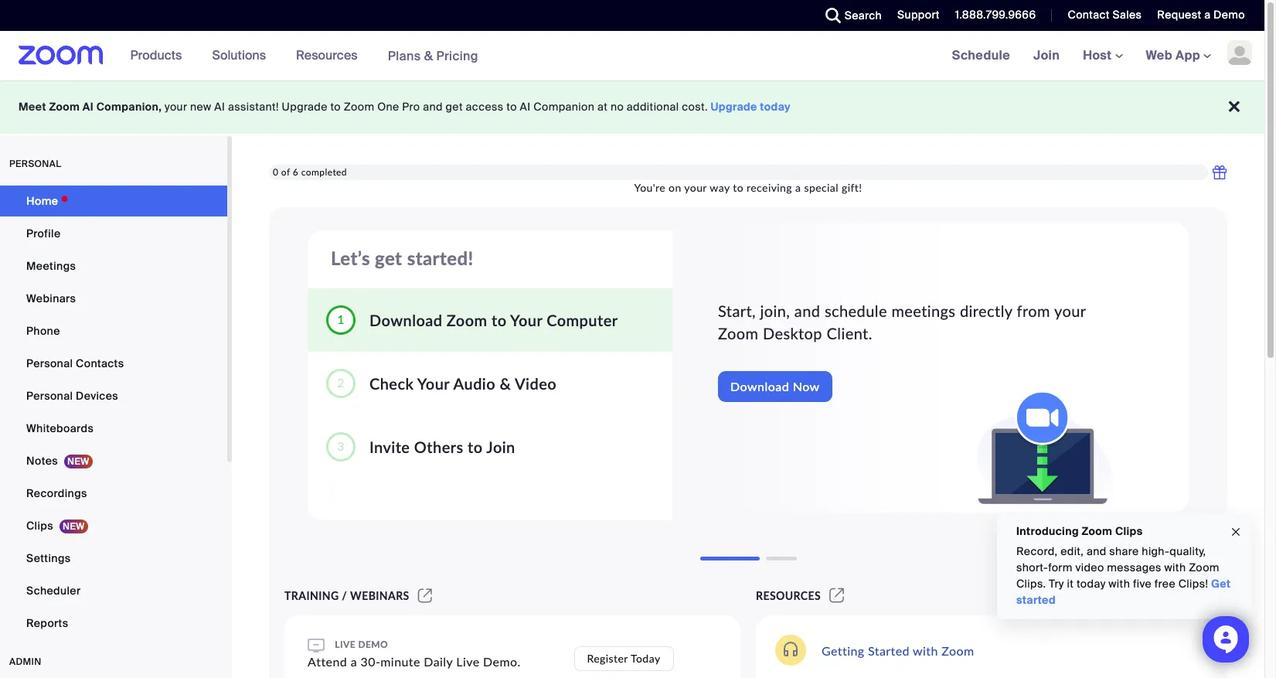 Task type: describe. For each thing, give the bounding box(es) containing it.
desktop
[[763, 324, 823, 342]]

live demo
[[332, 639, 388, 650]]

1 upgrade from the left
[[282, 100, 328, 114]]

let's
[[331, 247, 370, 269]]

notes link
[[0, 445, 227, 476]]

form
[[1049, 561, 1073, 575]]

now
[[793, 379, 820, 394]]

solutions button
[[212, 31, 273, 80]]

to right way
[[733, 181, 744, 194]]

started
[[1017, 593, 1056, 607]]

request a demo
[[1158, 8, 1246, 22]]

plans
[[388, 48, 421, 64]]

no
[[611, 100, 624, 114]]

recordings link
[[0, 478, 227, 509]]

check your audio & video
[[370, 374, 557, 392]]

meetings navigation
[[941, 31, 1265, 81]]

1
[[337, 312, 345, 326]]

demo.
[[483, 654, 521, 669]]

getting
[[822, 643, 865, 658]]

1.888.799.9666
[[956, 8, 1036, 22]]

0 horizontal spatial get
[[375, 247, 402, 269]]

home
[[26, 194, 58, 208]]

personal contacts link
[[0, 348, 227, 379]]

product information navigation
[[119, 31, 490, 81]]

your inside start, join, and schedule meetings directly from your zoom desktop client.
[[1055, 302, 1086, 320]]

cost.
[[682, 100, 708, 114]]

whiteboards
[[26, 421, 94, 435]]

to up audio at the left of the page
[[492, 310, 507, 329]]

2 ai from the left
[[214, 100, 225, 114]]

profile
[[26, 227, 61, 240]]

five
[[1134, 577, 1152, 591]]

start,
[[718, 302, 756, 320]]

3
[[337, 438, 345, 453]]

webinars link
[[0, 283, 227, 314]]

get inside meet zoom ai companion, "footer"
[[446, 100, 463, 114]]

download for download zoom to your computer
[[370, 310, 443, 329]]

special
[[805, 181, 839, 194]]

zoom inside start, join, and schedule meetings directly from your zoom desktop client.
[[718, 324, 759, 342]]

demo
[[358, 639, 388, 650]]

personal devices
[[26, 389, 118, 403]]

started!
[[407, 247, 474, 269]]

register
[[587, 651, 628, 665]]

your inside meet zoom ai companion, "footer"
[[165, 100, 187, 114]]

try
[[1049, 577, 1065, 591]]

client.
[[827, 324, 873, 342]]

download now
[[731, 379, 820, 394]]

download for download now
[[731, 379, 790, 394]]

get started
[[1017, 577, 1231, 607]]

on
[[669, 181, 682, 194]]

schedule link
[[941, 31, 1022, 80]]

join link
[[1022, 31, 1072, 80]]

0 horizontal spatial your
[[417, 374, 450, 392]]

zoom inside record, edit, and share high-quality, short-form video messages with zoom clips. try it today with five free clips!
[[1189, 561, 1220, 575]]

request
[[1158, 8, 1202, 22]]

minute
[[381, 654, 421, 669]]

invite
[[370, 437, 410, 456]]

personal menu menu
[[0, 186, 227, 640]]

receiving
[[747, 181, 793, 194]]

join inside meetings navigation
[[1034, 47, 1060, 63]]

& inside product information "navigation"
[[424, 48, 433, 64]]

settings
[[26, 551, 71, 565]]

assistant!
[[228, 100, 279, 114]]

edit,
[[1061, 544, 1084, 558]]

1 ai from the left
[[83, 100, 94, 114]]

check
[[370, 374, 414, 392]]

and inside meet zoom ai companion, "footer"
[[423, 100, 443, 114]]

and for record, edit, and share high-quality, short-form video messages with zoom clips. try it today with five free clips!
[[1087, 544, 1107, 558]]

completed
[[301, 166, 347, 178]]

contact
[[1068, 8, 1110, 22]]

companion,
[[96, 100, 162, 114]]

others
[[414, 437, 464, 456]]

you're
[[635, 181, 666, 194]]

introducing zoom clips
[[1017, 524, 1143, 538]]

additional
[[627, 100, 679, 114]]

web app
[[1146, 47, 1201, 63]]

zoom right started
[[942, 643, 975, 658]]

1 horizontal spatial your
[[685, 181, 707, 194]]

recordings
[[26, 486, 87, 500]]

personal for personal contacts
[[26, 356, 73, 370]]

attend a 30-minute daily live demo.
[[308, 654, 521, 669]]

clips!
[[1179, 577, 1209, 591]]

it
[[1067, 577, 1074, 591]]

settings link
[[0, 543, 227, 574]]

high-
[[1142, 544, 1170, 558]]

phone
[[26, 324, 60, 338]]

to right access
[[507, 100, 517, 114]]

one
[[377, 100, 399, 114]]

reports
[[26, 616, 68, 630]]

schedule
[[952, 47, 1011, 63]]

pro
[[402, 100, 420, 114]]

attend
[[308, 654, 347, 669]]

new
[[190, 100, 212, 114]]

admin
[[9, 656, 42, 668]]



Task type: vqa. For each thing, say whether or not it's contained in the screenshot.
'Now'
yes



Task type: locate. For each thing, give the bounding box(es) containing it.
getting started with zoom
[[822, 643, 975, 658]]

web
[[1146, 47, 1173, 63]]

1 horizontal spatial clips
[[1116, 524, 1143, 538]]

clips inside personal menu menu
[[26, 519, 53, 533]]

and inside record, edit, and share high-quality, short-form video messages with zoom clips. try it today with five free clips!
[[1087, 544, 1107, 558]]

phone link
[[0, 315, 227, 346]]

download left now
[[731, 379, 790, 394]]

support
[[898, 8, 940, 22]]

0 horizontal spatial join
[[487, 437, 516, 456]]

0 horizontal spatial and
[[423, 100, 443, 114]]

get
[[1212, 577, 1231, 591]]

resources
[[296, 47, 358, 63]]

close image
[[1230, 523, 1243, 541]]

get right let's
[[375, 247, 402, 269]]

upgrade down product information "navigation"
[[282, 100, 328, 114]]

quality,
[[1170, 544, 1207, 558]]

meet
[[19, 100, 46, 114]]

0 vertical spatial personal
[[26, 356, 73, 370]]

banner containing products
[[0, 31, 1265, 81]]

2 vertical spatial your
[[1055, 302, 1086, 320]]

you're on your way to receiving a special gift!
[[635, 181, 863, 194]]

0 horizontal spatial download
[[370, 310, 443, 329]]

download now button
[[718, 371, 832, 402]]

plans & pricing link
[[388, 48, 479, 64], [388, 48, 479, 64]]

scheduler link
[[0, 575, 227, 606]]

1 vertical spatial with
[[1109, 577, 1131, 591]]

1 vertical spatial &
[[500, 374, 511, 392]]

and inside start, join, and schedule meetings directly from your zoom desktop client.
[[795, 302, 821, 320]]

contact sales link
[[1057, 0, 1146, 31], [1068, 8, 1142, 22]]

/
[[342, 589, 347, 602]]

and for start, join, and schedule meetings directly from your zoom desktop client.
[[795, 302, 821, 320]]

daily
[[424, 654, 453, 669]]

with down messages
[[1109, 577, 1131, 591]]

meetings
[[892, 302, 956, 320]]

2
[[337, 375, 345, 390]]

get
[[446, 100, 463, 114], [375, 247, 402, 269]]

0 horizontal spatial with
[[913, 643, 939, 658]]

personal devices link
[[0, 380, 227, 411]]

your right from
[[1055, 302, 1086, 320]]

0 horizontal spatial today
[[760, 100, 791, 114]]

zoom
[[49, 100, 80, 114], [344, 100, 375, 114], [447, 310, 488, 329], [718, 324, 759, 342], [1082, 524, 1113, 538], [1189, 561, 1220, 575], [942, 643, 975, 658]]

clips up share
[[1116, 524, 1143, 538]]

audio
[[453, 374, 496, 392]]

personal up whiteboards at the left bottom of page
[[26, 389, 73, 403]]

companion
[[534, 100, 595, 114]]

clips
[[26, 519, 53, 533], [1116, 524, 1143, 538]]

window new image
[[827, 589, 847, 602]]

1 personal from the top
[[26, 356, 73, 370]]

0 vertical spatial download
[[370, 310, 443, 329]]

0 vertical spatial with
[[1165, 561, 1186, 575]]

to down resources 'dropdown button'
[[331, 100, 341, 114]]

your left computer
[[510, 310, 543, 329]]

register today button
[[574, 646, 674, 671]]

clips up 'settings'
[[26, 519, 53, 533]]

2 horizontal spatial a
[[1205, 8, 1211, 22]]

1 vertical spatial and
[[795, 302, 821, 320]]

0 horizontal spatial &
[[424, 48, 433, 64]]

& right plans at the top
[[424, 48, 433, 64]]

of
[[281, 166, 290, 178]]

0 vertical spatial your
[[510, 310, 543, 329]]

2 horizontal spatial your
[[1055, 302, 1086, 320]]

meetings link
[[0, 251, 227, 281]]

video
[[1076, 561, 1105, 575]]

a for attend a 30-minute daily live demo.
[[351, 654, 357, 669]]

2 vertical spatial with
[[913, 643, 939, 658]]

1 horizontal spatial upgrade
[[711, 100, 758, 114]]

personal for personal devices
[[26, 389, 73, 403]]

1 vertical spatial today
[[1077, 577, 1106, 591]]

reports link
[[0, 608, 227, 639]]

personal down phone
[[26, 356, 73, 370]]

0 vertical spatial get
[[446, 100, 463, 114]]

0 horizontal spatial your
[[165, 100, 187, 114]]

1.888.799.9666 button
[[944, 0, 1040, 31], [956, 8, 1036, 22]]

1 horizontal spatial a
[[796, 181, 801, 194]]

demo
[[1214, 8, 1246, 22]]

app
[[1176, 47, 1201, 63]]

1 horizontal spatial with
[[1109, 577, 1131, 591]]

way
[[710, 181, 730, 194]]

meetings
[[26, 259, 76, 273]]

today inside record, edit, and share high-quality, short-form video messages with zoom clips. try it today with five free clips!
[[1077, 577, 1106, 591]]

a left the 'demo'
[[1205, 8, 1211, 22]]

resources button
[[296, 31, 365, 80]]

meet zoom ai companion, your new ai assistant! upgrade to zoom one pro and get access to ai companion at no additional cost. upgrade today
[[19, 100, 791, 114]]

1 vertical spatial download
[[731, 379, 790, 394]]

&
[[424, 48, 433, 64], [500, 374, 511, 392]]

banner
[[0, 31, 1265, 81]]

video
[[515, 374, 557, 392]]

& left video
[[500, 374, 511, 392]]

0 horizontal spatial upgrade
[[282, 100, 328, 114]]

profile link
[[0, 218, 227, 249]]

join
[[1034, 47, 1060, 63], [487, 437, 516, 456]]

2 horizontal spatial and
[[1087, 544, 1107, 558]]

getting started with zoom link
[[822, 643, 975, 658]]

and right pro
[[423, 100, 443, 114]]

your
[[165, 100, 187, 114], [685, 181, 707, 194], [1055, 302, 1086, 320]]

1 horizontal spatial and
[[795, 302, 821, 320]]

1 vertical spatial join
[[487, 437, 516, 456]]

products
[[130, 47, 182, 63]]

today
[[631, 651, 661, 665]]

live
[[456, 654, 480, 669]]

1 horizontal spatial &
[[500, 374, 511, 392]]

0 vertical spatial a
[[1205, 8, 1211, 22]]

webinars
[[26, 292, 76, 305]]

get left access
[[446, 100, 463, 114]]

0 vertical spatial and
[[423, 100, 443, 114]]

today
[[760, 100, 791, 114], [1077, 577, 1106, 591]]

ai right new
[[214, 100, 225, 114]]

support link
[[886, 0, 944, 31], [898, 8, 940, 22]]

live
[[335, 639, 356, 650]]

0 vertical spatial &
[[424, 48, 433, 64]]

0 vertical spatial join
[[1034, 47, 1060, 63]]

record, edit, and share high-quality, short-form video messages with zoom clips. try it today with five free clips!
[[1017, 544, 1220, 591]]

zoom down start,
[[718, 324, 759, 342]]

download zoom to your computer
[[370, 310, 618, 329]]

notes
[[26, 454, 58, 468]]

with up the free
[[1165, 561, 1186, 575]]

download down let's get started!
[[370, 310, 443, 329]]

zoom up check your audio & video
[[447, 310, 488, 329]]

1 horizontal spatial today
[[1077, 577, 1106, 591]]

0 vertical spatial your
[[165, 100, 187, 114]]

at
[[598, 100, 608, 114]]

1 vertical spatial get
[[375, 247, 402, 269]]

ai left companion
[[520, 100, 531, 114]]

gift!
[[842, 181, 863, 194]]

1 horizontal spatial your
[[510, 310, 543, 329]]

solutions
[[212, 47, 266, 63]]

contact sales
[[1068, 8, 1142, 22]]

1 horizontal spatial get
[[446, 100, 463, 114]]

zoom up the clips!
[[1189, 561, 1220, 575]]

from
[[1017, 302, 1051, 320]]

a left special on the right of page
[[796, 181, 801, 194]]

join left the host
[[1034, 47, 1060, 63]]

2 horizontal spatial with
[[1165, 561, 1186, 575]]

2 horizontal spatial ai
[[520, 100, 531, 114]]

1 vertical spatial a
[[796, 181, 801, 194]]

your left new
[[165, 100, 187, 114]]

download
[[370, 310, 443, 329], [731, 379, 790, 394]]

today inside meet zoom ai companion, "footer"
[[760, 100, 791, 114]]

zoom logo image
[[19, 46, 103, 65]]

let's get started!
[[331, 247, 474, 269]]

contacts
[[76, 356, 124, 370]]

profile picture image
[[1228, 40, 1253, 65]]

access
[[466, 100, 504, 114]]

your right on
[[685, 181, 707, 194]]

meet zoom ai companion, footer
[[0, 80, 1265, 134]]

a left 30-
[[351, 654, 357, 669]]

2 upgrade from the left
[[711, 100, 758, 114]]

and up the desktop
[[795, 302, 821, 320]]

upgrade right cost.
[[711, 100, 758, 114]]

upgrade today link
[[711, 100, 791, 114]]

zoom right meet
[[49, 100, 80, 114]]

personal
[[26, 356, 73, 370], [26, 389, 73, 403]]

your left audio at the left of the page
[[417, 374, 450, 392]]

1 horizontal spatial join
[[1034, 47, 1060, 63]]

pricing
[[436, 48, 479, 64]]

with right started
[[913, 643, 939, 658]]

0 vertical spatial today
[[760, 100, 791, 114]]

6
[[293, 166, 299, 178]]

devices
[[76, 389, 118, 403]]

web app button
[[1146, 47, 1212, 63]]

host button
[[1083, 47, 1123, 63]]

0 horizontal spatial clips
[[26, 519, 53, 533]]

personal
[[9, 158, 61, 170]]

1 horizontal spatial download
[[731, 379, 790, 394]]

scheduler
[[26, 584, 81, 598]]

a for request a demo
[[1205, 8, 1211, 22]]

and up the "video"
[[1087, 544, 1107, 558]]

search button
[[814, 0, 886, 31]]

2 personal from the top
[[26, 389, 73, 403]]

2 vertical spatial and
[[1087, 544, 1107, 558]]

1 horizontal spatial ai
[[214, 100, 225, 114]]

with
[[1165, 561, 1186, 575], [1109, 577, 1131, 591], [913, 643, 939, 658]]

1 vertical spatial your
[[417, 374, 450, 392]]

download inside download now button
[[731, 379, 790, 394]]

webinars
[[350, 589, 410, 602]]

your
[[510, 310, 543, 329], [417, 374, 450, 392]]

zoom left one
[[344, 100, 375, 114]]

join right others
[[487, 437, 516, 456]]

to right others
[[468, 437, 483, 456]]

0 horizontal spatial a
[[351, 654, 357, 669]]

zoom up 'edit,'
[[1082, 524, 1113, 538]]

ai left companion, at the left top of page
[[83, 100, 94, 114]]

resources
[[756, 589, 821, 602]]

0 horizontal spatial ai
[[83, 100, 94, 114]]

window new image
[[416, 589, 435, 602]]

3 ai from the left
[[520, 100, 531, 114]]

1 vertical spatial your
[[685, 181, 707, 194]]

0
[[273, 166, 279, 178]]

2 vertical spatial a
[[351, 654, 357, 669]]

record,
[[1017, 544, 1058, 558]]

1 vertical spatial personal
[[26, 389, 73, 403]]



